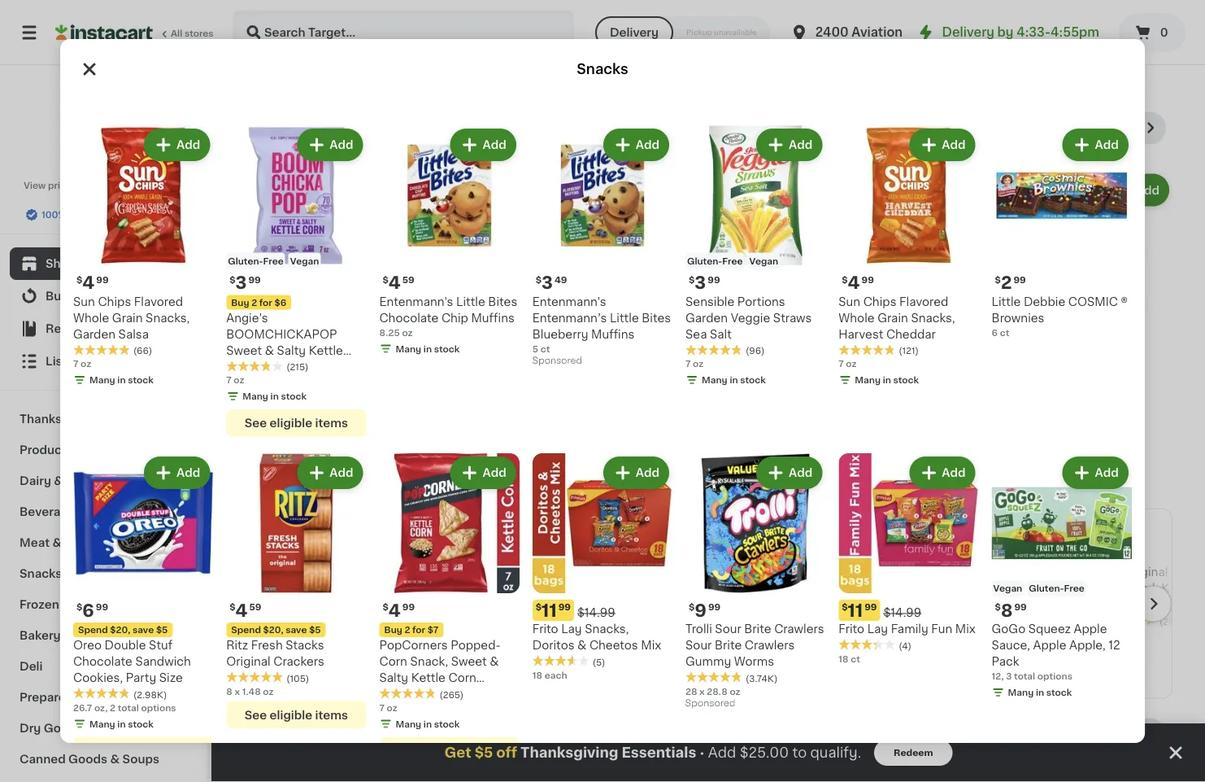 Task type: vqa. For each thing, say whether or not it's contained in the screenshot.
Organic Raspberries's "Add"
no



Task type: describe. For each thing, give the bounding box(es) containing it.
0 vertical spatial mix
[[956, 623, 976, 635]]

& inside angie's boomchickapop sweet & salty kettle corn popcorn
[[265, 344, 274, 356]]

2400 aviation dr
[[816, 26, 921, 38]]

$ inside $ 9 99
[[689, 603, 695, 612]]

chocolate inside entenmann's little bites chocolate chip muffins 8.25 oz
[[380, 312, 439, 323]]

18 each
[[533, 671, 568, 679]]

total inside gogo squeez apple sauce, apple apple, 12 pack 12, 3 total options
[[1015, 672, 1036, 681]]

6 inside little debbie cosmic ® brownies 6 ct
[[992, 328, 999, 337]]

entenmann's little bites chocolate chip muffins
[[558, 345, 696, 372]]

fruit
[[244, 726, 286, 743]]

12
[[1109, 640, 1121, 651]]

entenmann's for entenmann's little bites chocolate chip muffins
[[558, 345, 632, 356]]

& down '26.7'
[[86, 723, 95, 734]]

squeez
[[1029, 623, 1072, 635]]

1 lb
[[715, 16, 730, 25]]

chocolate for 4
[[558, 361, 618, 372]]

double
[[105, 640, 146, 651]]

salsa for (215)
[[119, 328, 149, 340]]

x for 9
[[700, 687, 705, 696]]

nsored
[[612, 621, 644, 630]]

popped-
[[451, 640, 501, 651]]

sip
[[639, 602, 662, 615]]

little inside entenmann's entenmann's little bites blueberry muffins 5 ct
[[610, 312, 639, 323]]

see eligible items button for oreo double stuf chocolate sandwich cookies, party size
[[73, 737, 213, 765]]

24 ct for green mountain coffee roasters cinnamon sugar cookie k-cup pods
[[864, 630, 888, 639]]

28 x 28.8 oz
[[686, 687, 741, 696]]

flavored right the again
[[134, 296, 183, 307]]

$20, for 4
[[263, 625, 284, 634]]

debbie
[[1025, 296, 1066, 307]]

sweet inside angie's boomchickapop sweet & salty kettle corn popcorn
[[227, 344, 262, 356]]

ritz
[[227, 640, 248, 651]]

portions for (215)
[[738, 296, 786, 307]]

sun inside button
[[1029, 345, 1051, 356]]

prepared
[[20, 692, 74, 703]]

view pricing policy. not affiliated with instacart. link
[[13, 179, 194, 205]]

cup inside the original donut shop dark k-cup pods
[[1175, 583, 1199, 594]]

target
[[85, 162, 123, 173]]

0 horizontal spatial taste the season in every sip image
[[245, 509, 580, 698]]

prepared foods link
[[10, 682, 198, 713]]

& inside 'popcorners popped- corn snack, sweet & salty kettle corn flavored'
[[490, 656, 499, 667]]

vegan gluten-free
[[994, 584, 1085, 593]]

delivery for delivery by 4:33-4:55pm
[[943, 26, 995, 38]]

little inside the entenmann's entenmann's little bites blueberry muffins
[[793, 361, 822, 372]]

straws for (215)
[[774, 312, 813, 323]]

item carousel region containing fruit juice
[[244, 718, 1173, 782]]

$11.99 original price: $14.99 element for snacks,
[[533, 600, 673, 621]]

0 horizontal spatial shop
[[46, 258, 76, 269]]

goods for dry
[[44, 723, 83, 734]]

snacks inside item carousel region
[[244, 120, 310, 137]]

free for (96)
[[723, 256, 743, 265]]

meat
[[20, 537, 50, 548]]

cheetos
[[590, 640, 639, 651]]

for inside item carousel region
[[434, 347, 447, 356]]

every
[[594, 602, 636, 615]]

worms
[[735, 656, 775, 667]]

policy.
[[82, 181, 113, 190]]

see eligible items for oreo double stuf chocolate sandwich cookies, party size
[[92, 745, 195, 756]]

99 inside $ 9 99
[[709, 603, 721, 612]]

spend $20, save $5 for 4
[[231, 625, 321, 634]]

view all (50+) button
[[979, 112, 1082, 144]]

cheddar for many in stock
[[1077, 377, 1127, 389]]

entenmann's for entenmann's entenmann's little bites blueberry muffins 5 ct
[[533, 296, 607, 307]]

buy it again
[[46, 291, 114, 302]]

& inside the 'frito lay snacks, doritos & cheetos mix'
[[578, 640, 587, 651]]

5
[[533, 344, 539, 353]]

sensible portions garden veggie straws sea salt for many in stock
[[872, 345, 999, 389]]

see for popcorners popped- corn snack, sweet & salty kettle corn flavored
[[398, 745, 420, 756]]

26.7
[[73, 703, 92, 712]]

angie's
[[227, 312, 268, 323]]

0 horizontal spatial brite
[[715, 640, 742, 651]]

0 vertical spatial $ 4 59
[[383, 274, 415, 291]]

view all
[[594, 654, 630, 663]]

18 for frito lay snacks, doritos & cheetos mix
[[533, 671, 543, 679]]

item carousel region containing snacks
[[244, 112, 1173, 496]]

little inside little debbie cosmic ® brownies 6 ct
[[992, 296, 1022, 307]]

0 horizontal spatial apple
[[1034, 640, 1067, 651]]

shop inside the original donut shop dark k-cup pods
[[1100, 583, 1130, 594]]

$11.99 original price: $14.99 element for family
[[839, 600, 979, 621]]

$5 for 4
[[309, 625, 321, 634]]

view for view pricing policy. not affiliated with instacart.
[[24, 181, 46, 190]]

gluten- for (215)
[[228, 256, 263, 265]]

8 left dr
[[872, 33, 878, 42]]

trolli
[[686, 623, 713, 635]]

2 right oz,
[[110, 703, 116, 712]]

oreo double stuf chocolate sandwich cookies, party size
[[73, 640, 191, 684]]

delivery by 4:33-4:55pm
[[943, 26, 1100, 38]]

$25.00
[[740, 746, 789, 760]]

$ inside the $ 8 99
[[996, 603, 1002, 612]]

1 horizontal spatial 8 x 1.48 oz
[[872, 33, 920, 42]]

items for ritz fresh stacks original crackers
[[315, 709, 348, 721]]

bites inside entenmann's little bites chocolate chip muffins
[[667, 345, 696, 356]]

buy for many in stock
[[406, 347, 424, 356]]

28
[[686, 687, 698, 696]]

0 vertical spatial apple
[[1075, 623, 1108, 635]]

product group containing add
[[1029, 170, 1173, 439]]

the
[[637, 584, 661, 598]]

ct for the original donut shop dark k-cup pods
[[1114, 630, 1124, 639]]

eligible for oreo double stuf chocolate sandwich cookies, party size
[[117, 745, 160, 756]]

get $5 off thanksgiving essentials • add $25.00 to qualify.
[[445, 746, 862, 760]]

beverages
[[20, 506, 82, 518]]

frito lay family fun mix
[[839, 623, 976, 635]]

original inside the original donut shop dark k-cup pods
[[1124, 566, 1169, 578]]

1 horizontal spatial corn
[[380, 656, 408, 667]]

original inside ritz fresh stacks original crackers
[[227, 656, 271, 667]]

items inside item carousel region
[[492, 466, 525, 478]]

oz inside button
[[413, 1, 424, 10]]

snacks, up (121)
[[912, 312, 956, 323]]

redeem button
[[875, 740, 953, 766]]

gogo squeez apple sauce, apple apple, 12 pack 12, 3 total options
[[992, 623, 1121, 681]]

0 horizontal spatial sour
[[686, 640, 712, 651]]

it
[[71, 291, 79, 302]]

snacks, up lists link
[[146, 312, 190, 323]]

sensible for many in stock
[[872, 345, 921, 356]]

soups
[[123, 754, 159, 765]]

ct for frito lay family fun mix
[[851, 654, 861, 663]]

pods inside the original donut shop dark k-cup pods
[[1100, 599, 1129, 610]]

kettle inside 'popcorners popped- corn snack, sweet & salty kettle corn flavored'
[[412, 672, 446, 684]]

$7
[[428, 625, 439, 634]]

sponsored badge image for 3
[[533, 356, 582, 366]]

vegan inside product group
[[994, 584, 1023, 593]]

snacks & candy link
[[10, 558, 198, 589]]

entenmann's little bites chocolate chip muffins 8.25 oz
[[380, 296, 518, 337]]

see for oreo double stuf chocolate sandwich cookies, party size
[[92, 745, 114, 756]]

(265)
[[440, 690, 464, 699]]

again
[[82, 291, 114, 302]]

59 for entenmann's little bites chocolate chip muffins
[[581, 324, 593, 333]]

product group containing 8
[[992, 453, 1133, 702]]

& left eggs
[[54, 475, 63, 487]]

0 vertical spatial sponsored badge image
[[715, 28, 764, 38]]

0 vertical spatial thanksgiving
[[20, 413, 97, 425]]

24 for green mountain coffee roasters cinnamon sugar cookie k-cup pods
[[864, 630, 876, 639]]

little inside entenmann's little bites chocolate chip muffins 8.25 oz
[[457, 296, 486, 307]]

snacks dialog
[[60, 39, 1146, 782]]

in inside taste the season in every sip spo nsored
[[722, 584, 735, 598]]

delivery by 4:33-4:55pm link
[[917, 23, 1100, 42]]

$5 for 6
[[156, 625, 168, 634]]

1 horizontal spatial (105)
[[933, 20, 955, 28]]

®
[[1122, 296, 1129, 307]]

canned goods & soups
[[20, 754, 159, 765]]

gluten-free vegan for (96)
[[688, 256, 779, 265]]

chip for entenmann's little bites chocolate chip muffins
[[620, 361, 647, 372]]

8 down ritz
[[227, 687, 233, 696]]

sea for many in stock
[[872, 377, 894, 389]]

options inside gogo squeez apple sauce, apple apple, 12 pack 12, 3 total options
[[1038, 672, 1073, 681]]

buy 2 for $7
[[385, 625, 439, 634]]

18 for frito lay family fun mix
[[839, 654, 849, 663]]

spend for 6
[[78, 625, 108, 634]]

gluten- for many in stock
[[403, 305, 438, 314]]

ritz fresh stacks original crackers
[[227, 640, 325, 667]]

cookie
[[864, 615, 905, 626]]

1 horizontal spatial taste the season in every sip image
[[594, 543, 623, 572]]

snacks inside snacks dialog
[[577, 62, 629, 76]]

flavored inside sun chips flavored whole grain snacks, harvest cheddar button
[[1090, 345, 1139, 356]]

fresh
[[251, 640, 283, 651]]

mountain
[[902, 566, 956, 578]]

guarantee
[[125, 210, 172, 219]]

lay for snacks,
[[562, 623, 582, 635]]

11 for frito lay family fun mix
[[849, 602, 864, 619]]

99 inside $ 6 99
[[96, 603, 108, 612]]

ct inside entenmann's entenmann's little bites blueberry muffins 5 ct
[[541, 344, 550, 353]]

k- inside green mountain coffee roasters cinnamon sugar cookie k-cup pods
[[907, 615, 920, 626]]

1 horizontal spatial all
[[618, 654, 630, 663]]

view for view all (50+)
[[986, 122, 1014, 134]]

corn inside angie's boomchickapop sweet & salty kettle corn popcorn
[[227, 361, 254, 372]]

1 vertical spatial 6
[[83, 602, 94, 619]]

(50+)
[[1033, 122, 1064, 134]]

8 x 1.48 oz inside snacks dialog
[[227, 687, 274, 696]]

spend $20, save $5 for 6
[[78, 625, 168, 634]]

8 oz
[[558, 17, 577, 26]]

snacks, right (215) at top
[[317, 361, 361, 372]]

get
[[445, 746, 472, 760]]

see inside item carousel region
[[421, 466, 444, 478]]

qualify.
[[811, 746, 862, 760]]

0 horizontal spatial total
[[118, 703, 139, 712]]

cheddar for (215)
[[887, 328, 937, 340]]

0 vertical spatial 59
[[403, 275, 415, 284]]

grain down the boomchickapop
[[283, 361, 314, 372]]

$ 4 59 for spend $20, save $5
[[230, 602, 262, 619]]

off
[[497, 746, 518, 760]]

sensible portions garden veggie straws sea salt for (215)
[[686, 296, 813, 340]]

buy left it
[[46, 291, 69, 302]]

snack,
[[411, 656, 449, 667]]

9
[[695, 602, 707, 619]]

2 horizontal spatial corn
[[449, 672, 477, 684]]

cup inside green mountain coffee roasters cinnamon sugar cookie k-cup pods
[[920, 615, 944, 626]]

cookies,
[[73, 672, 123, 684]]

& right meat
[[52, 537, 62, 548]]

oreo
[[73, 640, 102, 651]]

0 horizontal spatial all
[[171, 29, 182, 38]]

(66) for (215)
[[134, 346, 152, 355]]

essentials
[[622, 746, 697, 760]]

1.48 inside snacks dialog
[[242, 687, 261, 696]]

dry goods & pasta
[[20, 723, 131, 734]]

lb
[[721, 16, 730, 25]]

entenmann's for entenmann's entenmann's little bites blueberry muffins
[[715, 345, 789, 356]]

instacart logo image
[[55, 23, 153, 42]]

cinnamon
[[864, 599, 923, 610]]

frozen
[[20, 599, 59, 610]]

(5)
[[593, 658, 606, 666]]

flavored inside 'popcorners popped- corn snack, sweet & salty kettle corn flavored'
[[380, 688, 429, 700]]

see eligible items button for ritz fresh stacks original crackers
[[227, 701, 367, 729]]

for for angie's
[[260, 298, 273, 307]]

see eligible items for popcorners popped- corn snack, sweet & salty kettle corn flavored
[[398, 745, 502, 756]]

beverages link
[[10, 496, 198, 527]]

buy 2 for $6 for many in stock
[[406, 347, 461, 356]]

mix inside the 'frito lay snacks, doritos & cheetos mix'
[[642, 640, 662, 651]]

see eligible items inside item carousel region
[[421, 466, 525, 478]]

grain down the again
[[112, 312, 143, 323]]

dr
[[906, 26, 921, 38]]

8 inside button
[[558, 17, 564, 26]]

4:33-
[[1017, 26, 1051, 38]]

view pricing policy. not affiliated with instacart.
[[24, 181, 176, 203]]

gluten- inside product group
[[1030, 584, 1065, 593]]

1 lb button
[[715, 0, 859, 27]]

(4)
[[900, 641, 912, 650]]

16 oz
[[401, 1, 424, 10]]

12,
[[992, 672, 1005, 681]]

entenmann's for entenmann's entenmann's little bites blueberry muffins
[[715, 361, 790, 372]]

k- inside the original donut shop dark k-cup pods
[[1162, 583, 1175, 594]]

free for many in stock
[[438, 305, 459, 314]]

bites inside the entenmann's entenmann's little bites blueberry muffins
[[825, 361, 854, 372]]

3 inside gogo squeez apple sauce, apple apple, 12 pack 12, 3 total options
[[1007, 672, 1013, 681]]

8 oz button
[[558, 0, 702, 46]]

items for angie's boomchickapop sweet & salty kettle corn popcorn
[[315, 417, 348, 429]]

x for spend $20, save $5
[[235, 687, 240, 696]]

99 inside $ 2 99
[[1014, 275, 1027, 284]]

buy for (215)
[[231, 298, 250, 307]]

oz inside entenmann's little bites chocolate chip muffins 8.25 oz
[[402, 328, 413, 337]]

$14.99 for snacks,
[[578, 607, 616, 618]]

& left 'soups'
[[110, 754, 120, 765]]

entenmann's for entenmann's little bites chocolate chip muffins 8.25 oz
[[380, 296, 454, 307]]



Task type: locate. For each thing, give the bounding box(es) containing it.
49 for many in stock
[[737, 324, 750, 333]]

0 horizontal spatial spend
[[78, 625, 108, 634]]

1 horizontal spatial k-
[[1162, 583, 1175, 594]]

angie's boomchickapop sweet & salty kettle corn popcorn
[[227, 312, 343, 372]]

2 $ 11 99 from the left
[[843, 602, 878, 619]]

trolli sour brite crawlers sour brite crawlers gummy worms
[[686, 623, 825, 667]]

1 24 ct from the left
[[864, 630, 888, 639]]

0 horizontal spatial buy 2 for $6
[[231, 298, 287, 307]]

muffins for entenmann's entenmann's little bites blueberry muffins 5 ct
[[592, 328, 635, 340]]

service type group
[[596, 16, 770, 49]]

pods inside green mountain coffee roasters cinnamon sugar cookie k-cup pods
[[864, 631, 893, 643]]

thanksgiving right 'off'
[[521, 746, 619, 760]]

2 save from the left
[[286, 625, 307, 634]]

lay inside the 'frito lay snacks, doritos & cheetos mix'
[[562, 623, 582, 635]]

1 horizontal spatial 49
[[737, 324, 750, 333]]

1 horizontal spatial $6
[[449, 347, 461, 356]]

$ 4 59 up ritz
[[230, 602, 262, 619]]

sun chips flavored whole grain snacks, harvest cheddar down little debbie cosmic ® brownies 6 ct
[[1029, 345, 1146, 389]]

1 horizontal spatial kettle
[[412, 672, 446, 684]]

view left pricing
[[24, 181, 46, 190]]

2 spend $20, save $5 from the left
[[231, 625, 321, 634]]

cheddar inside button
[[1077, 377, 1127, 389]]

0 vertical spatial salt
[[710, 328, 732, 340]]

0 vertical spatial blueberry
[[533, 328, 589, 340]]

grain up (121)
[[878, 312, 909, 323]]

buy inside item carousel region
[[406, 347, 424, 356]]

24 for the original donut shop dark k-cup pods
[[1100, 630, 1112, 639]]

brite up gummy
[[715, 640, 742, 651]]

1 horizontal spatial brite
[[745, 623, 772, 635]]

59 up entenmann's little bites chocolate chip muffins
[[581, 324, 593, 333]]

1 horizontal spatial cheddar
[[1077, 377, 1127, 389]]

flavored down snack,
[[380, 688, 429, 700]]

cheddar inside snacks dialog
[[887, 328, 937, 340]]

$ 4 59 for entenmann's little bites chocolate chip muffins
[[561, 323, 593, 340]]

kettle inside angie's boomchickapop sweet & salty kettle corn popcorn
[[309, 344, 343, 356]]

0 horizontal spatial 18
[[533, 671, 543, 679]]

0 vertical spatial options
[[1038, 672, 1073, 681]]

$11.99 original price: $14.99 element up "spo"
[[533, 600, 673, 621]]

snacks, inside the 'frito lay snacks, doritos & cheetos mix'
[[585, 623, 629, 635]]

$ inside $ 6 99
[[77, 603, 83, 612]]

dry
[[20, 723, 41, 734]]

0 horizontal spatial salt
[[710, 328, 732, 340]]

all down cheetos
[[618, 654, 630, 663]]

0 horizontal spatial 17
[[873, 545, 891, 562]]

$5 left 'off'
[[475, 746, 493, 760]]

sun chips flavored whole grain snacks, harvest cheddar for many in stock
[[1029, 345, 1146, 389]]

16
[[401, 1, 411, 10]]

1 vertical spatial 18
[[533, 671, 543, 679]]

$6 inside item carousel region
[[449, 347, 461, 356]]

snacks
[[577, 62, 629, 76], [244, 120, 310, 137], [20, 568, 62, 579]]

veggie for (215)
[[731, 312, 771, 323]]

0 vertical spatial salty
[[277, 344, 306, 356]]

1 horizontal spatial cup
[[1175, 583, 1199, 594]]

ct down cookie
[[878, 630, 888, 639]]

lists
[[46, 356, 74, 367]]

sweet down angie's
[[227, 344, 262, 356]]

17 for the
[[1109, 545, 1127, 562]]

blueberry for entenmann's entenmann's little bites blueberry muffins
[[715, 377, 771, 389]]

snacks & candy
[[20, 568, 116, 579]]

shop up it
[[46, 258, 76, 269]]

ct for green mountain coffee roasters cinnamon sugar cookie k-cup pods
[[878, 630, 888, 639]]

kettle down the boomchickapop
[[309, 344, 343, 356]]

$ 8 99
[[996, 602, 1028, 619]]

0 vertical spatial k-
[[1162, 583, 1175, 594]]

2 inside item carousel region
[[426, 347, 432, 356]]

24 up 12
[[1100, 630, 1112, 639]]

brite up worms
[[745, 623, 772, 635]]

snacks, down ®
[[1102, 361, 1146, 372]]

spend inside product group
[[78, 625, 108, 634]]

flavored up (121)
[[900, 296, 949, 307]]

gummy
[[686, 656, 732, 667]]

see eligible items for ritz fresh stacks original crackers
[[245, 709, 348, 721]]

(3.74k)
[[746, 674, 778, 683]]

0 horizontal spatial corn
[[227, 361, 254, 372]]

little inside entenmann's little bites chocolate chip muffins
[[635, 345, 664, 356]]

spend up oreo
[[78, 625, 108, 634]]

1 frito from the left
[[533, 623, 559, 635]]

salt up the entenmann's entenmann's little bites blueberry muffins
[[710, 328, 732, 340]]

dry goods & pasta link
[[10, 713, 198, 744]]

$5 up stuf
[[156, 625, 168, 634]]

canned
[[20, 754, 66, 765]]

$14.99 for family
[[884, 607, 922, 618]]

$6 for many in stock
[[449, 347, 461, 356]]

veggie up (96)
[[731, 312, 771, 323]]

entenmann's entenmann's little bites blueberry muffins 5 ct
[[533, 296, 672, 353]]

2 vertical spatial sponsored badge image
[[686, 699, 735, 708]]

1 vertical spatial crawlers
[[745, 640, 795, 651]]

oz inside item carousel region
[[252, 408, 262, 417]]

sandwich
[[135, 656, 191, 667]]

1 horizontal spatial portions
[[924, 345, 972, 356]]

taste the season in every sip image
[[245, 509, 580, 698], [594, 543, 623, 572]]

sea inside snacks dialog
[[686, 328, 708, 340]]

chip inside entenmann's little bites chocolate chip muffins
[[620, 361, 647, 372]]

1 horizontal spatial save
[[286, 625, 307, 634]]

99
[[96, 275, 109, 284], [249, 275, 261, 284], [708, 275, 721, 284], [862, 275, 875, 284], [1014, 275, 1027, 284], [267, 324, 280, 333], [423, 324, 436, 333], [895, 324, 907, 333], [893, 545, 905, 554], [1129, 545, 1141, 554], [96, 603, 108, 612], [403, 603, 415, 612], [559, 603, 571, 612], [709, 603, 721, 612], [865, 603, 878, 612], [1015, 603, 1028, 612]]

thanksgiving
[[20, 413, 97, 425], [521, 746, 619, 760]]

$14.99 up "spo"
[[578, 607, 616, 618]]

2 frito from the left
[[839, 623, 865, 635]]

by
[[998, 26, 1014, 38]]

1 vertical spatial (66)
[[304, 395, 323, 404]]

pods
[[1100, 599, 1129, 610], [864, 631, 893, 643]]

frito
[[533, 623, 559, 635], [839, 623, 865, 635]]

1 spend $20, save $5 from the left
[[78, 625, 168, 634]]

6 up bakery link
[[83, 602, 94, 619]]

buy for (265)
[[385, 625, 403, 634]]

buy 2 for $6 for (215)
[[231, 298, 287, 307]]

gluten-free vegan for many in stock
[[403, 305, 494, 314]]

sun chips flavored whole grain snacks, garden salsa down the boomchickapop
[[244, 345, 361, 389]]

0 vertical spatial original
[[1124, 566, 1169, 578]]

salt inside snacks dialog
[[710, 328, 732, 340]]

24 ct for the original donut shop dark k-cup pods
[[1100, 630, 1124, 639]]

1 $ 11 99 from the left
[[536, 602, 571, 619]]

0 horizontal spatial sweet
[[227, 344, 262, 356]]

eligible for angie's boomchickapop sweet & salty kettle corn popcorn
[[270, 417, 313, 429]]

cup down donut
[[1175, 583, 1199, 594]]

0 vertical spatial crawlers
[[775, 623, 825, 635]]

snacks, inside button
[[1102, 361, 1146, 372]]

1 horizontal spatial delivery
[[943, 26, 995, 38]]

$5 up "stacks"
[[309, 625, 321, 634]]

entenmann's inside the entenmann's entenmann's little bites blueberry muffins
[[715, 345, 789, 356]]

gluten-free vegan for (215)
[[228, 256, 319, 265]]

11 up doritos
[[542, 602, 557, 619]]

1 vertical spatial entenmann's
[[715, 361, 790, 372]]

1 horizontal spatial salt
[[897, 377, 919, 389]]

& down popped-
[[490, 656, 499, 667]]

2 $ 17 99 from the left
[[1103, 545, 1141, 562]]

1 vertical spatial all
[[618, 654, 630, 663]]

$ 11 99 for frito lay snacks, doritos & cheetos mix
[[536, 602, 571, 619]]

2 horizontal spatial 59
[[581, 324, 593, 333]]

$20, for 6
[[110, 625, 130, 634]]

7 oz
[[73, 359, 91, 368], [686, 359, 704, 368], [839, 359, 857, 368], [227, 375, 245, 384], [244, 408, 262, 417], [380, 703, 398, 712]]

ct down brownies
[[1001, 328, 1010, 337]]

28.8
[[708, 687, 728, 696]]

delivery inside "link"
[[943, 26, 995, 38]]

2 vertical spatial $ 4 59
[[230, 602, 262, 619]]

straws for many in stock
[[960, 361, 999, 372]]

sun chips flavored whole grain snacks, harvest cheddar inside snacks dialog
[[839, 296, 956, 340]]

veggie
[[731, 312, 771, 323], [918, 361, 957, 372]]

produce
[[20, 444, 69, 456]]

$ 9 99
[[689, 602, 721, 619]]

sun chips flavored whole grain snacks, garden salsa for (215)
[[73, 296, 190, 340]]

sun chips flavored whole grain snacks, garden salsa inside snacks dialog
[[73, 296, 190, 340]]

0 horizontal spatial $ 17 99
[[867, 545, 905, 562]]

1 horizontal spatial x
[[700, 687, 705, 696]]

1 spend from the left
[[78, 625, 108, 634]]

$ inside $ 2 99
[[996, 275, 1002, 284]]

bites inside entenmann's entenmann's little bites blueberry muffins 5 ct
[[642, 312, 672, 323]]

green mountain coffee roasters cinnamon sugar cookie k-cup pods
[[864, 566, 959, 643]]

2 up brownies
[[1002, 274, 1013, 291]]

17 up the
[[1109, 545, 1127, 562]]

1 11 from the left
[[542, 602, 557, 619]]

$ 17 99 up the
[[1103, 545, 1141, 562]]

1 vertical spatial kettle
[[412, 672, 446, 684]]

$5 inside treatment tracker modal dialog
[[475, 746, 493, 760]]

0 horizontal spatial (105)
[[287, 674, 309, 683]]

all
[[171, 29, 182, 38], [618, 654, 630, 663]]

delivery inside button
[[610, 27, 659, 38]]

item carousel region
[[244, 112, 1173, 496], [244, 718, 1173, 782]]

x left dr
[[881, 33, 886, 42]]

2 for (265)
[[405, 625, 411, 634]]

1 vertical spatial cup
[[920, 615, 944, 626]]

vegan for (96)
[[750, 256, 779, 265]]

prepared foods
[[20, 692, 113, 703]]

1 vertical spatial 49
[[737, 324, 750, 333]]

x down ritz
[[235, 687, 240, 696]]

2 $11.99 original price: $14.99 element from the left
[[839, 600, 979, 621]]

sponsored badge image down 28 x 28.8 oz
[[686, 699, 735, 708]]

$5 inside product group
[[156, 625, 168, 634]]

salt down (121)
[[897, 377, 919, 389]]

0 horizontal spatial 1.48
[[242, 687, 261, 696]]

1 vertical spatial options
[[141, 703, 176, 712]]

target logo image
[[68, 85, 140, 156]]

apple
[[1075, 623, 1108, 635], [1034, 640, 1067, 651]]

spend up ritz
[[231, 625, 261, 634]]

11 for frito lay snacks, doritos & cheetos mix
[[542, 602, 557, 619]]

sun chips flavored whole grain snacks, garden salsa inside item carousel region
[[244, 345, 361, 389]]

see eligible items button for angie's boomchickapop sweet & salty kettle corn popcorn
[[227, 409, 367, 437]]

0 vertical spatial harvest
[[839, 328, 884, 340]]

0 vertical spatial 49
[[555, 275, 568, 284]]

flavored
[[134, 296, 183, 307], [900, 296, 949, 307], [305, 345, 354, 356], [1090, 345, 1139, 356], [380, 688, 429, 700]]

muffins for entenmann's entenmann's little bites blueberry muffins
[[774, 377, 818, 389]]

muffins inside the entenmann's entenmann's little bites blueberry muffins
[[774, 377, 818, 389]]

chocolate inside oreo double stuf chocolate sandwich cookies, party size
[[73, 656, 133, 667]]

goods down the dry goods & pasta
[[68, 754, 108, 765]]

meat & seafood
[[20, 537, 114, 548]]

2 horizontal spatial chocolate
[[558, 361, 618, 372]]

0 vertical spatial snacks
[[577, 62, 629, 76]]

entenmann's for entenmann's entenmann's little bites blueberry muffins 5 ct
[[533, 312, 607, 323]]

None search field
[[233, 10, 574, 55]]

options down apple,
[[1038, 672, 1073, 681]]

salsa
[[119, 328, 149, 340], [289, 377, 320, 389]]

salsa for many in stock
[[289, 377, 320, 389]]

49 for (215)
[[555, 275, 568, 284]]

for left $7
[[413, 625, 426, 634]]

dairy & eggs link
[[10, 465, 198, 496]]

1 17 from the left
[[873, 545, 891, 562]]

16 oz button
[[401, 0, 545, 12]]

kettle down snack,
[[412, 672, 446, 684]]

(66) down (215) at top
[[304, 395, 323, 404]]

1 vertical spatial sponsored badge image
[[533, 356, 582, 366]]

2 11 from the left
[[849, 602, 864, 619]]

$ 11 99 for frito lay family fun mix
[[843, 602, 878, 619]]

salt for many in stock
[[897, 377, 919, 389]]

0 horizontal spatial harvest
[[839, 328, 884, 340]]

entenmann's down (96)
[[715, 361, 790, 372]]

affiliated
[[135, 181, 176, 190]]

pricing
[[48, 181, 80, 190]]

goods for canned
[[68, 754, 108, 765]]

2 24 ct from the left
[[1100, 630, 1124, 639]]

$20, up the fresh
[[263, 625, 284, 634]]

sponsored badge image
[[715, 28, 764, 38], [533, 356, 582, 366], [686, 699, 735, 708]]

2 lay from the left
[[868, 623, 889, 635]]

0 vertical spatial all
[[171, 29, 182, 38]]

buy 2 for $6
[[231, 298, 287, 307], [406, 347, 461, 356]]

salsa up lists link
[[119, 328, 149, 340]]

0 vertical spatial (105)
[[933, 20, 955, 28]]

2 vertical spatial 59
[[249, 603, 262, 612]]

original up dark
[[1124, 566, 1169, 578]]

24 ct
[[864, 630, 888, 639], [1100, 630, 1124, 639]]

0
[[1161, 27, 1169, 38]]

sensible portions garden veggie straws sea salt
[[686, 296, 813, 340], [872, 345, 999, 389]]

spend $20, save $5 up double
[[78, 625, 168, 634]]

chip for entenmann's little bites chocolate chip muffins 8.25 oz
[[442, 312, 469, 323]]

recipes
[[46, 323, 93, 334]]

pods down the
[[1100, 599, 1129, 610]]

0 horizontal spatial 24
[[864, 630, 876, 639]]

chocolate down entenmann's entenmann's little bites blueberry muffins 5 ct at the top
[[558, 361, 618, 372]]

$6 up the boomchickapop
[[275, 298, 287, 307]]

1 lay from the left
[[562, 623, 582, 635]]

17 up green
[[873, 545, 891, 562]]

$6 for (215)
[[275, 298, 287, 307]]

oz
[[413, 1, 424, 10], [567, 17, 577, 26], [909, 33, 920, 42], [402, 328, 413, 337], [81, 359, 91, 368], [693, 359, 704, 368], [847, 359, 857, 368], [234, 375, 245, 384], [252, 408, 262, 417], [263, 687, 274, 696], [730, 687, 741, 696], [387, 703, 398, 712]]

delivery for delivery
[[610, 27, 659, 38]]

0 horizontal spatial $ 11 99
[[536, 602, 571, 619]]

(66) inside snacks dialog
[[134, 346, 152, 355]]

oz inside product group
[[730, 687, 741, 696]]

sweet inside 'popcorners popped- corn snack, sweet & salty kettle corn flavored'
[[451, 656, 487, 667]]

$ 11 99
[[536, 602, 571, 619], [843, 602, 878, 619]]

flavored up (215) at top
[[305, 345, 354, 356]]

100% satisfaction guarantee
[[42, 210, 172, 219]]

frito up doritos
[[533, 623, 559, 635]]

sensible for (215)
[[686, 296, 735, 307]]

1 horizontal spatial sour
[[716, 623, 742, 635]]

1 horizontal spatial salsa
[[289, 377, 320, 389]]

sensible inside item carousel region
[[872, 345, 921, 356]]

$ 3 49 for many in stock
[[719, 323, 750, 340]]

59 up entenmann's little bites chocolate chip muffins 8.25 oz
[[403, 275, 415, 284]]

0 vertical spatial brite
[[745, 623, 772, 635]]

1 horizontal spatial $14.99
[[884, 607, 922, 618]]

0 horizontal spatial x
[[235, 687, 240, 696]]

salty down popcorners
[[380, 672, 409, 684]]

1 vertical spatial shop
[[1100, 583, 1130, 594]]

lay for family
[[868, 623, 889, 635]]

1 item carousel region from the top
[[244, 112, 1173, 496]]

1 horizontal spatial $11.99 original price: $14.99 element
[[839, 600, 979, 621]]

straws down brownies
[[960, 361, 999, 372]]

1 horizontal spatial sweet
[[451, 656, 487, 667]]

49 inside item carousel region
[[737, 324, 750, 333]]

free
[[263, 256, 284, 265], [723, 256, 743, 265], [438, 305, 459, 314], [909, 305, 930, 314], [1065, 584, 1085, 593]]

1 horizontal spatial thanksgiving
[[521, 746, 619, 760]]

delivery button
[[596, 16, 674, 49]]

blueberry for entenmann's entenmann's little bites blueberry muffins 5 ct
[[533, 328, 589, 340]]

muffins inside entenmann's little bites chocolate chip muffins
[[650, 361, 694, 372]]

sun chips flavored whole grain snacks, harvest cheddar for (215)
[[839, 296, 956, 340]]

(105) down crackers
[[287, 674, 309, 683]]

1 vertical spatial 8 x 1.48 oz
[[227, 687, 274, 696]]

cup down sugar
[[920, 615, 944, 626]]

harvest for many in stock
[[1029, 377, 1074, 389]]

save for 6
[[133, 625, 154, 634]]

ct down "frito lay family fun mix"
[[851, 654, 861, 663]]

0 horizontal spatial $ 3 49
[[536, 274, 568, 291]]

salt for (215)
[[710, 328, 732, 340]]

salty inside angie's boomchickapop sweet & salty kettle corn popcorn
[[277, 344, 306, 356]]

4
[[83, 274, 95, 291], [389, 274, 401, 291], [849, 274, 861, 291], [253, 323, 265, 340], [567, 323, 580, 340], [236, 602, 248, 619], [389, 602, 401, 619]]

options
[[1038, 672, 1073, 681], [141, 703, 176, 712]]

$6 inside snacks dialog
[[275, 298, 287, 307]]

eligible for ritz fresh stacks original crackers
[[270, 709, 313, 721]]

eligible inside product group
[[117, 745, 160, 756]]

vegan for (215)
[[290, 256, 319, 265]]

target link
[[68, 85, 140, 176]]

for up angie's
[[260, 298, 273, 307]]

99 inside the $ 8 99
[[1015, 603, 1028, 612]]

2 item carousel region from the top
[[244, 718, 1173, 782]]

$ 17 99 for green
[[867, 545, 905, 562]]

grain inside button
[[1068, 361, 1099, 372]]

24 ct down cookie
[[864, 630, 888, 639]]

$ 3 99
[[230, 274, 261, 291], [689, 274, 721, 291], [404, 323, 436, 340], [876, 323, 907, 340]]

salt inside item carousel region
[[897, 377, 919, 389]]

blueberry down (96)
[[715, 377, 771, 389]]

1 vertical spatial chocolate
[[558, 361, 618, 372]]

bites inside entenmann's little bites chocolate chip muffins 8.25 oz
[[489, 296, 518, 307]]

buy 2 for $6 up angie's
[[231, 298, 287, 307]]

view all (50+)
[[986, 122, 1064, 134]]

eligible for popcorners popped- corn snack, sweet & salty kettle corn flavored
[[423, 745, 466, 756]]

2 17 from the left
[[1109, 545, 1127, 562]]

$ 3 49 up entenmann's entenmann's little bites blueberry muffins 5 ct at the top
[[536, 274, 568, 291]]

portions
[[738, 296, 786, 307], [924, 345, 972, 356]]

0 vertical spatial sensible portions garden veggie straws sea salt
[[686, 296, 813, 340]]

2 up angie's
[[252, 298, 257, 307]]

save for 4
[[286, 625, 307, 634]]

product group containing 2
[[992, 125, 1133, 339]]

chocolate inside entenmann's little bites chocolate chip muffins
[[558, 361, 618, 372]]

see for angie's boomchickapop sweet & salty kettle corn popcorn
[[245, 417, 267, 429]]

sensible inside snacks dialog
[[686, 296, 735, 307]]

the
[[1100, 566, 1122, 578]]

see for ritz fresh stacks original crackers
[[245, 709, 267, 721]]

1 $ 17 99 from the left
[[867, 545, 905, 562]]

0 horizontal spatial 49
[[555, 275, 568, 284]]

0 horizontal spatial sun chips flavored whole grain snacks, garden salsa
[[73, 296, 190, 340]]

2 horizontal spatial $5
[[475, 746, 493, 760]]

0 vertical spatial 1.48
[[888, 33, 907, 42]]

items for popcorners popped- corn snack, sweet & salty kettle corn flavored
[[469, 745, 502, 756]]

1 $14.99 from the left
[[578, 607, 616, 618]]

0 horizontal spatial salty
[[277, 344, 306, 356]]

$ 3 49 inside item carousel region
[[719, 323, 750, 340]]

sponsored badge image down 5
[[533, 356, 582, 366]]

entenmann's inside entenmann's entenmann's little bites blueberry muffins 5 ct
[[533, 296, 607, 307]]

shop link
[[10, 247, 198, 280]]

portions up (96)
[[738, 296, 786, 307]]

0 horizontal spatial sensible
[[686, 296, 735, 307]]

x right 28
[[700, 687, 705, 696]]

see eligible items button for popcorners popped- corn snack, sweet & salty kettle corn flavored
[[380, 737, 520, 765]]

frito for frito lay family fun mix
[[839, 623, 865, 635]]

(105) inside snacks dialog
[[287, 674, 309, 683]]

thanksgiving inside treatment tracker modal dialog
[[521, 746, 619, 760]]

17 for green
[[873, 545, 891, 562]]

frito for frito lay snacks, doritos & cheetos mix
[[533, 623, 559, 635]]

(66) for many in stock
[[304, 395, 323, 404]]

all left stores
[[171, 29, 182, 38]]

0 horizontal spatial 8 x 1.48 oz
[[227, 687, 274, 696]]

harvest inside snacks dialog
[[839, 328, 884, 340]]

spend for 4
[[231, 625, 261, 634]]

$ 3 49 up (96)
[[719, 323, 750, 340]]

0 vertical spatial portions
[[738, 296, 786, 307]]

0 vertical spatial chip
[[442, 312, 469, 323]]

muffins for entenmann's little bites chocolate chip muffins
[[650, 361, 694, 372]]

49 up (96)
[[737, 324, 750, 333]]

sun chips flavored whole grain snacks, garden salsa for many in stock
[[244, 345, 361, 389]]

thanksgiving link
[[10, 404, 198, 435]]

dairy & eggs
[[20, 475, 96, 487]]

whole inside button
[[1029, 361, 1065, 372]]

24
[[864, 630, 876, 639], [1100, 630, 1112, 639]]

harvest for (215)
[[839, 328, 884, 340]]

cheddar up (121)
[[887, 328, 937, 340]]

view inside popup button
[[986, 122, 1014, 134]]

sea
[[686, 328, 708, 340], [872, 377, 894, 389]]

product group containing 1 lb
[[715, 0, 859, 42]]

stuf
[[149, 640, 173, 651]]

gluten-free vegan
[[228, 256, 319, 265], [688, 256, 779, 265], [403, 305, 494, 314], [874, 305, 965, 314]]

free inside product group
[[1065, 584, 1085, 593]]

(66) inside item carousel region
[[304, 395, 323, 404]]

sponsored badge image for 9
[[686, 699, 735, 708]]

eligible inside item carousel region
[[447, 466, 489, 478]]

2 $14.99 from the left
[[884, 607, 922, 618]]

add inside treatment tracker modal dialog
[[709, 746, 737, 760]]

thanksgiving up the produce
[[20, 413, 97, 425]]

satisfaction
[[68, 210, 123, 219]]

juice
[[290, 726, 341, 743]]

doritos
[[533, 640, 575, 651]]

corn left popcorn on the left top
[[227, 361, 254, 372]]

save up "stacks"
[[286, 625, 307, 634]]

blueberry inside entenmann's entenmann's little bites blueberry muffins 5 ct
[[533, 328, 589, 340]]

ct inside little debbie cosmic ® brownies 6 ct
[[1001, 328, 1010, 337]]

$
[[77, 275, 83, 284], [230, 275, 236, 284], [383, 275, 389, 284], [536, 275, 542, 284], [689, 275, 695, 284], [843, 275, 849, 284], [996, 275, 1002, 284], [247, 324, 253, 333], [404, 324, 410, 333], [561, 324, 567, 333], [719, 324, 725, 333], [876, 324, 882, 333], [867, 545, 873, 554], [1103, 545, 1109, 554], [77, 603, 83, 612], [230, 603, 236, 612], [383, 603, 389, 612], [536, 603, 542, 612], [689, 603, 695, 612], [843, 603, 849, 612], [996, 603, 1002, 612]]

1 horizontal spatial chocolate
[[380, 312, 439, 323]]

1 save from the left
[[133, 625, 154, 634]]

items
[[315, 417, 348, 429], [492, 466, 525, 478], [315, 709, 348, 721], [162, 745, 195, 756], [469, 745, 502, 756]]

mix right fun
[[956, 623, 976, 635]]

snacks inside snacks & candy link
[[20, 568, 62, 579]]

chocolate up cookies,
[[73, 656, 133, 667]]

0 horizontal spatial 11
[[542, 602, 557, 619]]

veggie for many in stock
[[918, 361, 957, 372]]

2 for many in stock
[[426, 347, 432, 356]]

buy 2 for $6 down entenmann's little bites chocolate chip muffins 8.25 oz
[[406, 347, 461, 356]]

sour right trolli
[[716, 623, 742, 635]]

see
[[245, 417, 267, 429], [421, 466, 444, 478], [245, 709, 267, 721], [92, 745, 114, 756], [398, 745, 420, 756]]

$ 17 99 up green
[[867, 545, 905, 562]]

2 horizontal spatial x
[[881, 33, 886, 42]]

1 vertical spatial thanksgiving
[[521, 746, 619, 760]]

all
[[1017, 122, 1030, 134]]

1 horizontal spatial 1.48
[[888, 33, 907, 42]]

2 $20, from the left
[[263, 625, 284, 634]]

18 down "frito lay family fun mix"
[[839, 654, 849, 663]]

buy it again link
[[10, 280, 198, 312]]

0 vertical spatial goods
[[44, 723, 83, 734]]

1 $20, from the left
[[110, 625, 130, 634]]

add button
[[146, 130, 209, 159], [299, 130, 362, 159], [452, 130, 515, 159], [605, 130, 668, 159], [759, 130, 821, 159], [912, 130, 975, 159], [1065, 130, 1128, 159], [949, 175, 1011, 205], [1106, 175, 1169, 205], [146, 458, 209, 487], [299, 458, 362, 487], [452, 458, 515, 487], [605, 458, 668, 487], [759, 458, 821, 487], [912, 458, 975, 487], [1065, 458, 1128, 487], [790, 548, 853, 577], [1026, 548, 1089, 577]]

59 for spend $20, save $5
[[249, 603, 262, 612]]

product group containing 9
[[686, 453, 826, 712]]

2 spend from the left
[[231, 625, 261, 634]]

8 inside product group
[[1002, 602, 1014, 619]]

frozen link
[[10, 589, 198, 620]]

chocolate for spend $20, save $5
[[73, 656, 133, 667]]

lay
[[562, 623, 582, 635], [868, 623, 889, 635]]

taste
[[594, 584, 634, 598]]

apple,
[[1070, 640, 1107, 651]]

1 vertical spatial pods
[[864, 631, 893, 643]]

crawlers
[[775, 623, 825, 635], [745, 640, 795, 651]]

portions inside item carousel region
[[924, 345, 972, 356]]

coffee
[[864, 583, 904, 594]]

aviation
[[852, 26, 903, 38]]

for for popcorners
[[413, 625, 426, 634]]

portions for many in stock
[[924, 345, 972, 356]]

0 horizontal spatial 6
[[83, 602, 94, 619]]

& left 'candy'
[[65, 568, 74, 579]]

0 horizontal spatial cup
[[920, 615, 944, 626]]

salsa inside snacks dialog
[[119, 328, 149, 340]]

salt
[[710, 328, 732, 340], [897, 377, 919, 389]]

1 vertical spatial corn
[[380, 656, 408, 667]]

entenmann's inside entenmann's entenmann's little bites blueberry muffins 5 ct
[[533, 312, 607, 323]]

$11.99 original price: $14.99 element
[[533, 600, 673, 621], [839, 600, 979, 621]]

product group containing 6
[[73, 453, 213, 782]]

candy
[[77, 568, 116, 579]]

1 vertical spatial veggie
[[918, 361, 957, 372]]

apple down the squeez at bottom
[[1034, 640, 1067, 651]]

muffins for entenmann's little bites chocolate chip muffins 8.25 oz
[[472, 312, 515, 323]]

sun chips flavored whole grain snacks, garden salsa
[[73, 296, 190, 340], [244, 345, 361, 389]]

oz inside button
[[567, 17, 577, 26]]

1 $11.99 original price: $14.99 element from the left
[[533, 600, 673, 621]]

muffins inside entenmann's little bites chocolate chip muffins 8.25 oz
[[472, 312, 515, 323]]

all stores link
[[55, 10, 215, 55]]

1 horizontal spatial spend $20, save $5
[[231, 625, 321, 634]]

sensible portions garden veggie straws sea salt inside snacks dialog
[[686, 296, 813, 340]]

corn up "(265)"
[[449, 672, 477, 684]]

corn down popcorners
[[380, 656, 408, 667]]

0 horizontal spatial sun chips flavored whole grain snacks, harvest cheddar
[[839, 296, 956, 340]]

59
[[403, 275, 415, 284], [581, 324, 593, 333], [249, 603, 262, 612]]

product group
[[715, 0, 859, 42], [73, 125, 213, 390], [227, 125, 367, 437], [380, 125, 520, 358], [533, 125, 673, 370], [686, 125, 826, 390], [839, 125, 979, 390], [992, 125, 1133, 339], [244, 170, 388, 439], [401, 170, 545, 486], [558, 170, 702, 407], [715, 170, 859, 419], [872, 170, 1016, 439], [1029, 170, 1173, 439], [73, 453, 213, 782], [227, 453, 367, 729], [380, 453, 520, 765], [533, 453, 673, 682], [686, 453, 826, 712], [839, 453, 979, 665], [992, 453, 1133, 702]]

chips inside button
[[1054, 345, 1087, 356]]

treatment tracker modal dialog
[[212, 723, 1206, 782]]

1 horizontal spatial 6
[[992, 328, 999, 337]]

0 horizontal spatial save
[[133, 625, 154, 634]]

24 down cookie
[[864, 630, 876, 639]]

0 vertical spatial sour
[[716, 623, 742, 635]]

1 24 from the left
[[864, 630, 876, 639]]

1 horizontal spatial snacks
[[244, 120, 310, 137]]

&
[[265, 344, 274, 356], [54, 475, 63, 487], [52, 537, 62, 548], [65, 568, 74, 579], [578, 640, 587, 651], [490, 656, 499, 667], [86, 723, 95, 734], [110, 754, 120, 765]]

59 up the fresh
[[249, 603, 262, 612]]

2 24 from the left
[[1100, 630, 1112, 639]]

cup
[[1175, 583, 1199, 594], [920, 615, 944, 626]]

0 horizontal spatial spend $20, save $5
[[78, 625, 168, 634]]

view for view all
[[594, 654, 616, 663]]

k- left (1.1k)
[[907, 615, 920, 626]]

0 horizontal spatial chocolate
[[73, 656, 133, 667]]

veggie inside snacks dialog
[[731, 312, 771, 323]]

49 inside snacks dialog
[[555, 275, 568, 284]]

sugar
[[926, 599, 959, 610]]

entenmann's
[[533, 312, 607, 323], [715, 361, 790, 372]]

cheddar down little debbie cosmic ® brownies 6 ct
[[1077, 377, 1127, 389]]

$ 4 59 up entenmann's little bites chocolate chip muffins
[[561, 323, 593, 340]]

1 vertical spatial salty
[[380, 672, 409, 684]]

1 horizontal spatial harvest
[[1029, 377, 1074, 389]]

grain down little debbie cosmic ® brownies 6 ct
[[1068, 361, 1099, 372]]

salty inside 'popcorners popped- corn snack, sweet & salty kettle corn flavored'
[[380, 672, 409, 684]]



